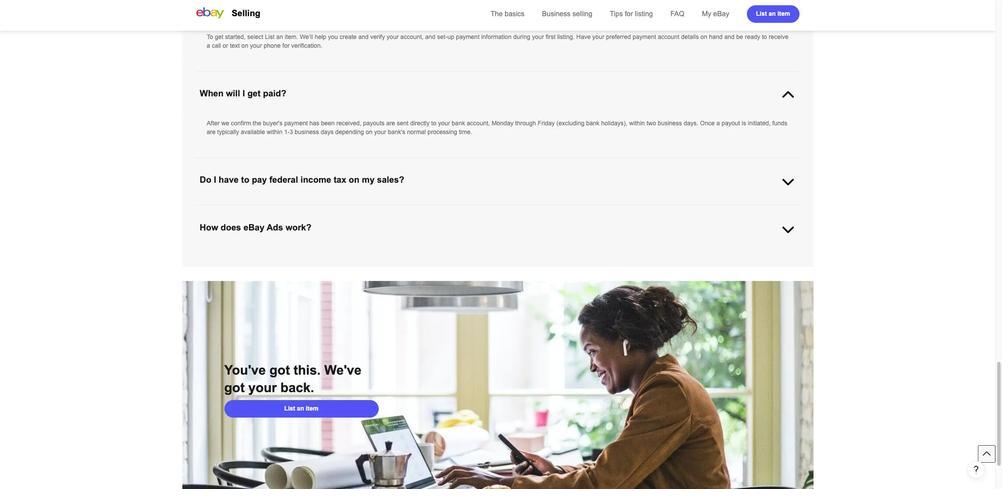 Task type: locate. For each thing, give the bounding box(es) containing it.
2 vertical spatial create
[[444, 254, 462, 261]]

your up profit on the left of the page
[[300, 215, 312, 222]]

got down you've
[[224, 381, 245, 395]]

sell inside starting on jan 1, 2022, irs regulations require all businesses that process payments, including online marketplaces like ebay, to issue a form 1099-k for all sellers who receive $600 or more in sales. the new tax reporting requirement may impact your 2022 tax return that you may file in 2023. however, just because you receive a 1099-k doesn't automatically mean that you'll owe taxes on the amount reported on your 1099- k. only goods that are sold for a profit are considered taxable, so you won't owe any taxes on something you sell for less than what you paid for it. for example, if you bought a bike for $1,000 last year, and then sold it on ebay today for $700, that $700 you made would generally not be subject to income tax. check out our
[[504, 224, 514, 231]]

you right the $700
[[319, 232, 329, 239]]

after
[[207, 120, 220, 127]]

a left call at top left
[[207, 42, 210, 49]]

irs
[[274, 206, 284, 213]]

1 vertical spatial create
[[340, 33, 357, 40]]

any
[[426, 224, 436, 231]]

list an item link
[[747, 5, 800, 23], [224, 400, 379, 418]]

to inside after we confirm the buyer's payment has been received, payouts are sent directly to your bank account, monday through friday (excluding bank holidays), within two business days. once a payout is initiated, funds are typically available within 1-3 business days depending on your bank's normal processing time.
[[431, 120, 437, 127]]

2 horizontal spatial list
[[756, 10, 767, 17]]

1 horizontal spatial i
[[234, 2, 236, 12]]

i
[[234, 2, 236, 12], [243, 89, 245, 98], [214, 175, 216, 185]]

how does ebay ads work?
[[200, 223, 311, 232]]

0 vertical spatial list
[[756, 10, 767, 17]]

0 vertical spatial tax
[[334, 175, 346, 185]]

sold left it
[[207, 232, 218, 239]]

the down connection at bottom
[[508, 263, 516, 270]]

0 horizontal spatial items
[[388, 263, 402, 270]]

2 vertical spatial business
[[299, 254, 323, 261]]

your
[[387, 33, 399, 40], [532, 33, 544, 40], [593, 33, 604, 40], [250, 42, 262, 49], [438, 120, 450, 127], [374, 128, 386, 135], [300, 215, 312, 222], [757, 215, 769, 222], [286, 254, 298, 261], [759, 254, 771, 261], [374, 263, 386, 270], [537, 263, 549, 270], [248, 381, 277, 395]]

a
[[207, 42, 210, 49], [717, 120, 720, 127], [577, 206, 580, 213], [523, 215, 527, 222], [291, 224, 295, 231], [680, 224, 683, 231], [463, 254, 467, 261]]

business
[[658, 120, 682, 127], [295, 128, 319, 135], [299, 254, 323, 261]]

help right we'll
[[315, 33, 326, 40]]

and inside starting on jan 1, 2022, irs regulations require all businesses that process payments, including online marketplaces like ebay, to issue a form 1099-k for all sellers who receive $600 or more in sales. the new tax reporting requirement may impact your 2022 tax return that you may file in 2023. however, just because you receive a 1099-k doesn't automatically mean that you'll owe taxes on the amount reported on your 1099- k. only goods that are sold for a profit are considered taxable, so you won't owe any taxes on something you sell for less than what you paid for it. for example, if you bought a bike for $1,000 last year, and then sold it on ebay today for $700, that $700 you made would generally not be subject to income tax. check out our
[[753, 224, 764, 231]]

i for get
[[243, 89, 245, 98]]

stand
[[225, 263, 241, 270]]

income up require
[[301, 175, 331, 185]]

on up year, at top right
[[749, 215, 755, 222]]

0 horizontal spatial list an item
[[284, 405, 319, 412]]

2 vertical spatial the
[[508, 263, 516, 270]]

0 horizontal spatial sell
[[504, 224, 514, 231]]

1 vertical spatial list an item
[[284, 405, 319, 412]]

for inside to get started, select list an item. we'll help you create and verify your account, and set-up payment information during your first listing. have your preferred payment account details on hand and be ready to receive a call or text on your phone for verification.
[[283, 42, 290, 49]]

help right -
[[724, 254, 735, 261]]

list inside to get started, select list an item. we'll help you create and verify your account, and set-up payment information during your first listing. have your preferred payment account details on hand and be ready to receive a call or text on your phone for verification.
[[265, 33, 275, 40]]

0 vertical spatial how
[[200, 2, 218, 12]]

ebay up faster. at the left of page
[[207, 254, 221, 261]]

1 horizontal spatial payment
[[456, 33, 480, 40]]

1 vertical spatial sell
[[748, 254, 758, 261]]

ebay,
[[537, 206, 552, 213]]

(excluding
[[557, 120, 585, 127]]

and left the "set-"
[[425, 33, 436, 40]]

you left the paid
[[565, 224, 575, 231]]

list an item link down back.
[[224, 400, 379, 418]]

1 horizontal spatial sell
[[748, 254, 758, 261]]

1 vertical spatial taxes
[[438, 224, 452, 231]]

verify
[[370, 33, 385, 40]]

out down can
[[243, 263, 251, 270]]

reported
[[724, 215, 747, 222]]

or inside starting on jan 1, 2022, irs regulations require all businesses that process payments, including online marketplaces like ebay, to issue a form 1099-k for all sellers who receive $600 or more in sales. the new tax reporting requirement may impact your 2022 tax return that you may file in 2023. however, just because you receive a 1099-k doesn't automatically mean that you'll owe taxes on the amount reported on your 1099- k. only goods that are sold for a profit are considered taxable, so you won't owe any taxes on something you sell for less than what you paid for it. for example, if you bought a bike for $1,000 last year, and then sold it on ebay today for $700, that $700 you made would generally not be subject to income tax. check out our
[[705, 206, 711, 213]]

be left ready
[[737, 33, 743, 40]]

list an item link up ready
[[747, 5, 800, 23]]

bank up time.
[[452, 120, 465, 127]]

faster.
[[207, 263, 223, 270]]

2023.
[[410, 215, 425, 222]]

1 horizontal spatial may
[[380, 215, 392, 222]]

the left basics
[[491, 10, 503, 18]]

are up the today
[[259, 224, 268, 231]]

on right it
[[224, 232, 231, 239]]

taxes up bought
[[667, 215, 681, 222]]

got up back.
[[270, 363, 290, 378]]

0 horizontal spatial i
[[214, 175, 216, 185]]

1 horizontal spatial owe
[[654, 215, 665, 222]]

of right size at the right of page
[[531, 263, 536, 270]]

ebay down goods
[[233, 232, 247, 239]]

help, opens dialogs image
[[972, 466, 981, 474]]

just
[[454, 215, 464, 222]]

0 vertical spatial be
[[737, 33, 743, 40]]

receive down marketplaces
[[502, 215, 522, 222]]

1 horizontal spatial buyers
[[688, 254, 706, 261]]

that left process
[[378, 206, 389, 213]]

on inside after we confirm the buyer's payment has been received, payouts are sent directly to your bank account, monday through friday (excluding bank holidays), within two business days. once a payout is initiated, funds are typically available within 1-3 business days depending on your bank's normal processing time.
[[366, 128, 373, 135]]

an inside to get started, select list an item. we'll help you create and verify your account, and set-up payment information during your first listing. have your preferred payment account details on hand and be ready to receive a call or text on your phone for verification.
[[276, 33, 283, 40]]

get left paid?
[[247, 89, 261, 98]]

for right bike
[[698, 224, 705, 231]]

k up mean
[[613, 206, 617, 213]]

.
[[605, 263, 606, 270]]

1 vertical spatial the
[[752, 206, 763, 213]]

including
[[444, 206, 468, 213]]

0 horizontal spatial ads
[[222, 254, 233, 261]]

1 vertical spatial or
[[705, 206, 711, 213]]

profit
[[296, 224, 310, 231]]

account, inside after we confirm the buyer's payment has been received, payouts are sent directly to your bank account, monday through friday (excluding bank holidays), within two business days. once a payout is initiated, funds are typically available within 1-3 business days depending on your bank's normal processing time.
[[467, 120, 490, 127]]

help
[[315, 33, 326, 40], [246, 254, 258, 261], [724, 254, 735, 261]]

sell
[[504, 224, 514, 231], [748, 254, 758, 261]]

1 bank from the left
[[452, 120, 465, 127]]

or right call at top left
[[223, 42, 228, 49]]

0 horizontal spatial out
[[243, 263, 251, 270]]

to right ready
[[762, 33, 767, 40]]

create right do
[[239, 2, 265, 12]]

information
[[481, 33, 512, 40]]

2 may from the left
[[380, 215, 392, 222]]

may up so at the top of page
[[380, 215, 392, 222]]

3
[[290, 128, 293, 135]]

buyers left no
[[460, 263, 478, 270]]

ebay inside starting on jan 1, 2022, irs regulations require all businesses that process payments, including online marketplaces like ebay, to issue a form 1099-k for all sellers who receive $600 or more in sales. the new tax reporting requirement may impact your 2022 tax return that you may file in 2023. however, just because you receive a 1099-k doesn't automatically mean that you'll owe taxes on the amount reported on your 1099- k. only goods that are sold for a profit are considered taxable, so you won't owe any taxes on something you sell for less than what you paid for it. for example, if you bought a bike for $1,000 last year, and then sold it on ebay today for $700, that $700 you made would generally not be subject to income tax. check out our
[[233, 232, 247, 239]]

regulations
[[286, 206, 316, 213]]

payment up "3"
[[284, 120, 308, 127]]

out inside starting on jan 1, 2022, irs regulations require all businesses that process payments, including online marketplaces like ebay, to issue a form 1099-k for all sellers who receive $600 or more in sales. the new tax reporting requirement may impact your 2022 tax return that you may file in 2023. however, just because you receive a 1099-k doesn't automatically mean that you'll owe taxes on the amount reported on your 1099- k. only goods that are sold for a profit are considered taxable, so you won't owe any taxes on something you sell for less than what you paid for it. for example, if you bought a bike for $1,000 last year, and then sold it on ebay today for $700, that $700 you made would generally not be subject to income tax. check out our
[[491, 232, 499, 239]]

effective
[[362, 254, 385, 261]]

list for list an item link to the bottom
[[284, 405, 295, 412]]

more
[[591, 263, 605, 270]]

1 horizontal spatial get
[[247, 89, 261, 98]]

out left our
[[491, 232, 499, 239]]

bank left holidays),
[[586, 120, 600, 127]]

0 vertical spatial out
[[491, 232, 499, 239]]

2 horizontal spatial i
[[243, 89, 245, 98]]

payouts
[[363, 120, 385, 127]]

business up "listings"
[[299, 254, 323, 261]]

0 vertical spatial list an item
[[756, 10, 790, 17]]

0 vertical spatial i
[[234, 2, 236, 12]]

2 vertical spatial in
[[404, 263, 409, 270]]

k
[[613, 206, 617, 213], [544, 215, 548, 222]]

to
[[207, 33, 213, 40]]

0 horizontal spatial payment
[[284, 120, 308, 127]]

do
[[221, 2, 231, 12]]

1 horizontal spatial help
[[315, 33, 326, 40]]

get inside to get started, select list an item. we'll help you create and verify your account, and set-up payment information during your first listing. have your preferred payment account details on hand and be ready to receive a call or text on your phone for verification.
[[215, 33, 223, 40]]

the inside ebay ads can help you build your business on ebay with effective advertising tools that create a meaningful connection between you and ebay's global community of passionate buyers - and help you sell your items faster. stand out among billions of listings on ebay by putting your items in front of interested buyers no matter the size of your budget.
[[508, 263, 516, 270]]

1 vertical spatial list
[[265, 33, 275, 40]]

1 horizontal spatial ads
[[267, 223, 283, 232]]

to up doesn't
[[554, 206, 559, 213]]

on down just
[[454, 224, 461, 231]]

0 horizontal spatial within
[[267, 128, 283, 135]]

income left the tax.
[[438, 232, 458, 239]]

of left "listings"
[[294, 263, 299, 270]]

2 vertical spatial list
[[284, 405, 295, 412]]

how for how do i create an account?
[[200, 2, 218, 12]]

an
[[267, 2, 277, 12], [769, 10, 776, 17], [276, 33, 283, 40], [297, 405, 304, 412]]

1 horizontal spatial the
[[508, 263, 516, 270]]

1 how from the top
[[200, 2, 218, 12]]

may down irs
[[267, 215, 279, 222]]

have
[[577, 33, 591, 40]]

1 vertical spatial how
[[200, 223, 218, 232]]

sell inside ebay ads can help you build your business on ebay with effective advertising tools that create a meaningful connection between you and ebay's global community of passionate buyers - and help you sell your items faster. stand out among billions of listings on ebay by putting your items in front of interested buyers no matter the size of your budget.
[[748, 254, 758, 261]]

account
[[658, 33, 680, 40]]

get up call at top left
[[215, 33, 223, 40]]

0 horizontal spatial item
[[306, 405, 319, 412]]

0 vertical spatial account,
[[400, 33, 424, 40]]

taxes down however,
[[438, 224, 452, 231]]

1099- down "like"
[[529, 215, 544, 222]]

made
[[330, 232, 346, 239]]

starting
[[207, 206, 228, 213]]

you inside to get started, select list an item. we'll help you create and verify your account, and set-up payment information during your first listing. have your preferred payment account details on hand and be ready to receive a call or text on your phone for verification.
[[328, 33, 338, 40]]

help inside to get started, select list an item. we'll help you create and verify your account, and set-up payment information during your first listing. have your preferred payment account details on hand and be ready to receive a call or text on your phone for verification.
[[315, 33, 326, 40]]

for up mean
[[619, 206, 626, 213]]

0 horizontal spatial get
[[215, 33, 223, 40]]

be down "won't"
[[402, 232, 409, 239]]

1 vertical spatial i
[[243, 89, 245, 98]]

ads down impact
[[267, 223, 283, 232]]

a down impact
[[291, 224, 295, 231]]

meaningful
[[468, 254, 498, 261]]

2 how from the top
[[200, 223, 218, 232]]

sold up the $700,
[[270, 224, 281, 231]]

0 vertical spatial sold
[[270, 224, 281, 231]]

0 horizontal spatial list an item link
[[224, 400, 379, 418]]

payment down listing
[[633, 33, 656, 40]]

0 vertical spatial taxes
[[667, 215, 681, 222]]

learn more .
[[573, 263, 606, 270]]

0 vertical spatial ads
[[267, 223, 283, 232]]

basics
[[505, 10, 525, 18]]

income inside starting on jan 1, 2022, irs regulations require all businesses that process payments, including online marketplaces like ebay, to issue a form 1099-k for all sellers who receive $600 or more in sales. the new tax reporting requirement may impact your 2022 tax return that you may file in 2023. however, just because you receive a 1099-k doesn't automatically mean that you'll owe taxes on the amount reported on your 1099- k. only goods that are sold for a profit are considered taxable, so you won't owe any taxes on something you sell for less than what you paid for it. for example, if you bought a bike for $1,000 last year, and then sold it on ebay today for $700, that $700 you made would generally not be subject to income tax. check out our
[[438, 232, 458, 239]]

the up available
[[253, 120, 261, 127]]

sold
[[270, 224, 281, 231], [207, 232, 218, 239]]

listings
[[301, 263, 320, 270]]

like
[[526, 206, 535, 213]]

may
[[267, 215, 279, 222], [380, 215, 392, 222]]

today
[[249, 232, 264, 239]]

2 all from the left
[[628, 206, 634, 213]]

items
[[773, 254, 788, 261], [388, 263, 402, 270]]

0 vertical spatial item
[[778, 10, 790, 17]]

how left do
[[200, 2, 218, 12]]

create up interested
[[444, 254, 462, 261]]

listing.
[[557, 33, 575, 40]]

tips
[[610, 10, 623, 18]]

when
[[200, 89, 224, 98]]

1 horizontal spatial be
[[737, 33, 743, 40]]

selling
[[232, 8, 260, 18]]

1 vertical spatial k
[[544, 215, 548, 222]]

bank
[[452, 120, 465, 127], [586, 120, 600, 127]]

item.
[[285, 33, 298, 40]]

1 vertical spatial be
[[402, 232, 409, 239]]

get
[[215, 33, 223, 40], [247, 89, 261, 98]]

list for the top list an item link
[[756, 10, 767, 17]]

work?
[[286, 223, 311, 232]]

1 horizontal spatial all
[[628, 206, 634, 213]]

1 horizontal spatial items
[[773, 254, 788, 261]]

tips for listing link
[[610, 10, 653, 18]]

1 vertical spatial account,
[[467, 120, 490, 127]]

k down ebay,
[[544, 215, 548, 222]]

create left verify
[[340, 33, 357, 40]]

issue
[[560, 206, 575, 213]]

to down any
[[432, 232, 437, 239]]

less
[[524, 224, 535, 231]]

your down you've
[[248, 381, 277, 395]]

account, left the "set-"
[[400, 33, 424, 40]]

that down businesses
[[357, 215, 367, 222]]

be inside starting on jan 1, 2022, irs regulations require all businesses that process payments, including online marketplaces like ebay, to issue a form 1099-k for all sellers who receive $600 or more in sales. the new tax reporting requirement may impact your 2022 tax return that you may file in 2023. however, just because you receive a 1099-k doesn't automatically mean that you'll owe taxes on the amount reported on your 1099- k. only goods that are sold for a profit are considered taxable, so you won't owe any taxes on something you sell for less than what you paid for it. for example, if you bought a bike for $1,000 last year, and then sold it on ebay today for $700, that $700 you made would generally not be subject to income tax. check out our
[[402, 232, 409, 239]]

-
[[708, 254, 710, 261]]

only
[[214, 224, 227, 231]]

0 horizontal spatial list
[[265, 33, 275, 40]]

0 horizontal spatial buyers
[[460, 263, 478, 270]]

how down reporting
[[200, 223, 218, 232]]

return
[[339, 215, 355, 222]]

global
[[600, 254, 616, 261]]

owe down 2023.
[[413, 224, 424, 231]]

sales?
[[377, 175, 404, 185]]

that down requirement
[[247, 224, 257, 231]]

1 horizontal spatial out
[[491, 232, 499, 239]]

account,
[[400, 33, 424, 40], [467, 120, 490, 127]]

1 vertical spatial owe
[[413, 224, 424, 231]]

buyers left -
[[688, 254, 706, 261]]

in
[[728, 206, 733, 213], [403, 215, 408, 222], [404, 263, 409, 270]]

1 horizontal spatial account,
[[467, 120, 490, 127]]

1 vertical spatial the
[[692, 215, 700, 222]]

a inside ebay ads can help you build your business on ebay with effective advertising tools that create a meaningful connection between you and ebay's global community of passionate buyers - and help you sell your items faster. stand out among billions of listings on ebay by putting your items in front of interested buyers no matter the size of your budget.
[[463, 254, 467, 261]]

mean
[[609, 215, 624, 222]]

0 vertical spatial receive
[[769, 33, 789, 40]]

0 horizontal spatial all
[[338, 206, 344, 213]]

to inside to get started, select list an item. we'll help you create and verify your account, and set-up payment information during your first listing. have your preferred payment account details on hand and be ready to receive a call or text on your phone for verification.
[[762, 33, 767, 40]]

1 vertical spatial got
[[224, 381, 245, 395]]

1 may from the left
[[267, 215, 279, 222]]

in up 'reported'
[[728, 206, 733, 213]]

1 horizontal spatial create
[[340, 33, 357, 40]]

1-
[[284, 128, 290, 135]]

0 horizontal spatial the
[[253, 120, 261, 127]]

business inside ebay ads can help you build your business on ebay with effective advertising tools that create a meaningful connection between you and ebay's global community of passionate buyers - and help you sell your items faster. stand out among billions of listings on ebay by putting your items in front of interested buyers no matter the size of your budget.
[[299, 254, 323, 261]]

year,
[[738, 224, 752, 231]]

your down then
[[759, 254, 771, 261]]

the
[[491, 10, 503, 18], [752, 206, 763, 213]]

1 horizontal spatial list an item
[[756, 10, 790, 17]]

in right file
[[403, 215, 408, 222]]

you've got this. we've got your back.
[[224, 363, 362, 395]]

connection
[[500, 254, 530, 261]]

0 horizontal spatial receive
[[502, 215, 522, 222]]

0 horizontal spatial create
[[239, 2, 265, 12]]

within down "buyer's"
[[267, 128, 283, 135]]

or up the amount
[[705, 206, 711, 213]]

that up interested
[[433, 254, 443, 261]]

bought
[[659, 224, 678, 231]]

0 vertical spatial the
[[253, 120, 261, 127]]

advertising
[[386, 254, 416, 261]]

0 vertical spatial get
[[215, 33, 223, 40]]

owe down who in the top of the page
[[654, 215, 665, 222]]

the inside starting on jan 1, 2022, irs regulations require all businesses that process payments, including online marketplaces like ebay, to issue a form 1099-k for all sellers who receive $600 or more in sales. the new tax reporting requirement may impact your 2022 tax return that you may file in 2023. however, just because you receive a 1099-k doesn't automatically mean that you'll owe taxes on the amount reported on your 1099- k. only goods that are sold for a profit are considered taxable, so you won't owe any taxes on something you sell for less than what you paid for it. for example, if you bought a bike for $1,000 last year, and then sold it on ebay today for $700, that $700 you made would generally not be subject to income tax. check out our
[[752, 206, 763, 213]]

1 vertical spatial sold
[[207, 232, 218, 239]]

1 vertical spatial buyers
[[460, 263, 478, 270]]

1 vertical spatial out
[[243, 263, 251, 270]]

and up learn
[[568, 254, 578, 261]]

payment right up at the left
[[456, 33, 480, 40]]

list up ready
[[756, 10, 767, 17]]

initiated,
[[748, 120, 771, 127]]

1 all from the left
[[338, 206, 344, 213]]

2 horizontal spatial receive
[[769, 33, 789, 40]]

account, up time.
[[467, 120, 490, 127]]

during
[[513, 33, 530, 40]]

billions
[[274, 263, 292, 270]]

0 horizontal spatial bank
[[452, 120, 465, 127]]

0 horizontal spatial may
[[267, 215, 279, 222]]

do
[[200, 175, 211, 185]]

items down advertising
[[388, 263, 402, 270]]

1 horizontal spatial k
[[613, 206, 617, 213]]

1 horizontal spatial list an item link
[[747, 5, 800, 23]]

for right the today
[[265, 232, 273, 239]]

in down advertising
[[404, 263, 409, 270]]



Task type: vqa. For each thing, say whether or not it's contained in the screenshot.
ready
yes



Task type: describe. For each thing, give the bounding box(es) containing it.
faq link
[[671, 10, 685, 18]]

community
[[618, 254, 648, 261]]

ready
[[745, 33, 760, 40]]

your down the effective
[[374, 263, 386, 270]]

with
[[349, 254, 360, 261]]

0 vertical spatial in
[[728, 206, 733, 213]]

0 horizontal spatial got
[[224, 381, 245, 395]]

tax.
[[460, 232, 470, 239]]

out inside ebay ads can help you build your business on ebay with effective advertising tools that create a meaningful connection between you and ebay's global community of passionate buyers - and help you sell your items faster. stand out among billions of listings on ebay by putting your items in front of interested buyers no matter the size of your budget.
[[243, 263, 251, 270]]

2 horizontal spatial payment
[[633, 33, 656, 40]]

you up so at the top of page
[[369, 215, 379, 222]]

payout
[[722, 120, 740, 127]]

0 horizontal spatial owe
[[413, 224, 424, 231]]

on left the my
[[349, 175, 360, 185]]

of right community
[[649, 254, 655, 261]]

it
[[220, 232, 223, 239]]

and right -
[[712, 254, 722, 261]]

ebay's
[[580, 254, 598, 261]]

your right have
[[593, 33, 604, 40]]

by
[[346, 263, 352, 270]]

and right hand
[[725, 33, 735, 40]]

businesses
[[346, 206, 377, 213]]

on up bike
[[683, 215, 690, 222]]

are up bank's
[[386, 120, 395, 127]]

be inside to get started, select list an item. we'll help you create and verify your account, and set-up payment information during your first listing. have your preferred payment account details on hand and be ready to receive a call or text on your phone for verification.
[[737, 33, 743, 40]]

2 horizontal spatial 1099-
[[771, 215, 787, 222]]

1 vertical spatial within
[[267, 128, 283, 135]]

a up less
[[523, 215, 527, 222]]

does
[[221, 223, 241, 232]]

that inside ebay ads can help you build your business on ebay with effective advertising tools that create a meaningful connection between you and ebay's global community of passionate buyers - and help you sell your items faster. stand out among billions of listings on ebay by putting your items in front of interested buyers no matter the size of your budget.
[[433, 254, 443, 261]]

0 vertical spatial create
[[239, 2, 265, 12]]

listing
[[635, 10, 653, 18]]

2 horizontal spatial help
[[724, 254, 735, 261]]

monday
[[492, 120, 514, 127]]

size
[[518, 263, 529, 270]]

your down 'between'
[[537, 263, 549, 270]]

to left pay
[[241, 175, 249, 185]]

a inside after we confirm the buyer's payment has been received, payouts are sent directly to your bank account, monday through friday (excluding bank holidays), within two business days. once a payout is initiated, funds are typically available within 1-3 business days depending on your bank's normal processing time.
[[717, 120, 720, 127]]

payment inside after we confirm the buyer's payment has been received, payouts are sent directly to your bank account, monday through friday (excluding bank holidays), within two business days. once a payout is initiated, funds are typically available within 1-3 business days depending on your bank's normal processing time.
[[284, 120, 308, 127]]

0 horizontal spatial help
[[246, 254, 258, 261]]

1 vertical spatial item
[[306, 405, 319, 412]]

are down 2022
[[312, 224, 321, 231]]

you down marketplaces
[[490, 215, 500, 222]]

payments,
[[414, 206, 442, 213]]

how for how does ebay ads work?
[[200, 223, 218, 232]]

confirm
[[231, 120, 251, 127]]

time.
[[459, 128, 472, 135]]

my
[[702, 10, 712, 18]]

friday
[[538, 120, 555, 127]]

a inside to get started, select list an item. we'll help you create and verify your account, and set-up payment information during your first listing. have your preferred payment account details on hand and be ready to receive a call or text on your phone for verification.
[[207, 42, 210, 49]]

0 vertical spatial business
[[658, 120, 682, 127]]

typically
[[217, 128, 239, 135]]

of down tools
[[424, 263, 430, 270]]

that down profit on the left of the page
[[291, 232, 302, 239]]

interested
[[431, 263, 458, 270]]

$700
[[303, 232, 317, 239]]

would
[[347, 232, 363, 239]]

you right if
[[648, 224, 658, 231]]

so
[[377, 224, 384, 231]]

for right the tips
[[625, 10, 633, 18]]

jan
[[238, 206, 248, 213]]

you up our
[[493, 224, 503, 231]]

your right verify
[[387, 33, 399, 40]]

taxable,
[[354, 224, 376, 231]]

my ebay
[[702, 10, 730, 18]]

your down select
[[250, 42, 262, 49]]

1 horizontal spatial 1099-
[[598, 206, 613, 213]]

online
[[470, 206, 486, 213]]

your down the new
[[757, 215, 769, 222]]

faq
[[671, 10, 685, 18]]

between
[[532, 254, 555, 261]]

goods
[[229, 224, 245, 231]]

account?
[[280, 2, 319, 12]]

details
[[681, 33, 699, 40]]

0 vertical spatial owe
[[654, 215, 665, 222]]

the inside starting on jan 1, 2022, irs regulations require all businesses that process payments, including online marketplaces like ebay, to issue a form 1099-k for all sellers who receive $600 or more in sales. the new tax reporting requirement may impact your 2022 tax return that you may file in 2023. however, just because you receive a 1099-k doesn't automatically mean that you'll owe taxes on the amount reported on your 1099- k. only goods that are sold for a profit are considered taxable, so you won't owe any taxes on something you sell for less than what you paid for it. for example, if you bought a bike for $1,000 last year, and then sold it on ebay today for $700, that $700 you made would generally not be subject to income tax. check out our
[[692, 215, 700, 222]]

are down after
[[207, 128, 216, 135]]

your down payouts
[[374, 128, 386, 135]]

your up billions
[[286, 254, 298, 261]]

1 vertical spatial receive
[[668, 206, 688, 213]]

holidays),
[[601, 120, 628, 127]]

your left first
[[532, 33, 544, 40]]

on right text
[[242, 42, 248, 49]]

for left it.
[[590, 224, 597, 231]]

the inside after we confirm the buyer's payment has been received, payouts are sent directly to your bank account, monday through friday (excluding bank holidays), within two business days. once a payout is initiated, funds are typically available within 1-3 business days depending on your bank's normal processing time.
[[253, 120, 261, 127]]

1 vertical spatial business
[[295, 128, 319, 135]]

file
[[394, 215, 402, 222]]

you'll
[[638, 215, 652, 222]]

a left bike
[[680, 224, 683, 231]]

2022,
[[257, 206, 272, 213]]

we
[[221, 120, 229, 127]]

0 vertical spatial k
[[613, 206, 617, 213]]

0 vertical spatial income
[[301, 175, 331, 185]]

sent
[[397, 120, 409, 127]]

text
[[230, 42, 240, 49]]

1 horizontal spatial item
[[778, 10, 790, 17]]

among
[[253, 263, 272, 270]]

tips for listing
[[610, 10, 653, 18]]

paid
[[577, 224, 588, 231]]

when will i get paid?
[[200, 89, 286, 98]]

in inside ebay ads can help you build your business on ebay with effective advertising tools that create a meaningful connection between you and ebay's global community of passionate buyers - and help you sell your items faster. stand out among billions of listings on ebay by putting your items in front of interested buyers no matter the size of your budget.
[[404, 263, 409, 270]]

after we confirm the buyer's payment has been received, payouts are sent directly to your bank account, monday through friday (excluding bank holidays), within two business days. once a payout is initiated, funds are typically available within 1-3 business days depending on your bank's normal processing time.
[[207, 120, 788, 135]]

my ebay link
[[702, 10, 730, 18]]

new
[[764, 206, 776, 213]]

front
[[410, 263, 423, 270]]

marketplaces
[[488, 206, 524, 213]]

the basics
[[491, 10, 525, 18]]

on left jan on the left
[[230, 206, 236, 213]]

is
[[742, 120, 746, 127]]

we'll
[[300, 33, 313, 40]]

1 vertical spatial in
[[403, 215, 408, 222]]

1 vertical spatial list an item link
[[224, 400, 379, 418]]

receive inside to get started, select list an item. we'll help you create and verify your account, and set-up payment information during your first listing. have your preferred payment account details on hand and be ready to receive a call or text on your phone for verification.
[[769, 33, 789, 40]]

you up among
[[259, 254, 269, 261]]

or inside to get started, select list an item. we'll help you create and verify your account, and set-up payment information during your first listing. have your preferred payment account details on hand and be ready to receive a call or text on your phone for verification.
[[223, 42, 228, 49]]

on left hand
[[701, 33, 708, 40]]

ebay up 'by'
[[334, 254, 348, 261]]

phone
[[264, 42, 281, 49]]

0 vertical spatial items
[[773, 254, 788, 261]]

to get started, select list an item. we'll help you create and verify your account, and set-up payment information during your first listing. have your preferred payment account details on hand and be ready to receive a call or text on your phone for verification.
[[207, 33, 789, 49]]

create inside ebay ads can help you build your business on ebay with effective advertising tools that create a meaningful connection between you and ebay's global community of passionate buyers - and help you sell your items faster. stand out among billions of listings on ebay by putting your items in front of interested buyers no matter the size of your budget.
[[444, 254, 462, 261]]

your up processing
[[438, 120, 450, 127]]

will
[[226, 89, 240, 98]]

if
[[643, 224, 646, 231]]

1 horizontal spatial within
[[629, 120, 645, 127]]

1 vertical spatial tax
[[777, 206, 786, 213]]

0 vertical spatial got
[[270, 363, 290, 378]]

2 vertical spatial receive
[[502, 215, 522, 222]]

for left less
[[515, 224, 522, 231]]

days
[[321, 128, 334, 135]]

sales.
[[735, 206, 751, 213]]

preferred
[[606, 33, 631, 40]]

require
[[317, 206, 336, 213]]

create inside to get started, select list an item. we'll help you create and verify your account, and set-up payment information during your first listing. have your preferred payment account details on hand and be ready to receive a call or text on your phone for verification.
[[340, 33, 357, 40]]

paid?
[[263, 89, 286, 98]]

on down made
[[325, 254, 332, 261]]

0 vertical spatial list an item link
[[747, 5, 800, 23]]

that up example,
[[626, 215, 636, 222]]

ebay left 'by'
[[330, 263, 344, 270]]

putting
[[354, 263, 372, 270]]

ebay right my
[[714, 10, 730, 18]]

do i have to pay federal income tax on my sales?
[[200, 175, 404, 185]]

2 bank from the left
[[586, 120, 600, 127]]

normal
[[407, 128, 426, 135]]

0 horizontal spatial taxes
[[438, 224, 452, 231]]

0 horizontal spatial 1099-
[[529, 215, 544, 222]]

then
[[765, 224, 777, 231]]

doesn't
[[550, 215, 570, 222]]

for
[[605, 224, 615, 231]]

requirement
[[233, 215, 265, 222]]

business selling
[[542, 10, 593, 18]]

2 vertical spatial i
[[214, 175, 216, 185]]

ads inside ebay ads can help you build your business on ebay with effective advertising tools that create a meaningful connection between you and ebay's global community of passionate buyers - and help you sell your items faster. stand out among billions of listings on ebay by putting your items in front of interested buyers no matter the size of your budget.
[[222, 254, 233, 261]]

1,
[[250, 206, 255, 213]]

through
[[515, 120, 536, 127]]

on right "listings"
[[321, 263, 328, 270]]

$700,
[[274, 232, 290, 239]]

bank's
[[388, 128, 406, 135]]

sellers
[[636, 206, 654, 213]]

learn
[[573, 263, 589, 270]]

you down year, at top right
[[737, 254, 747, 261]]

federal
[[269, 175, 298, 185]]

budget.
[[551, 263, 572, 270]]

account, inside to get started, select list an item. we'll help you create and verify your account, and set-up payment information during your first listing. have your preferred payment account details on hand and be ready to receive a call or text on your phone for verification.
[[400, 33, 424, 40]]

ebay ads can help you build your business on ebay with effective advertising tools that create a meaningful connection between you and ebay's global community of passionate buyers - and help you sell your items faster. stand out among billions of listings on ebay by putting your items in front of interested buyers no matter the size of your budget.
[[207, 254, 788, 270]]

no
[[480, 263, 487, 270]]

what
[[550, 224, 563, 231]]

check
[[472, 232, 489, 239]]

business
[[542, 10, 571, 18]]

i for create
[[234, 2, 236, 12]]

0 horizontal spatial the
[[491, 10, 503, 18]]

a left form
[[577, 206, 580, 213]]

0 vertical spatial buyers
[[688, 254, 706, 261]]

days.
[[684, 120, 699, 127]]

2 vertical spatial tax
[[329, 215, 337, 222]]

you've
[[224, 363, 266, 378]]

it.
[[599, 224, 604, 231]]

and left verify
[[358, 33, 369, 40]]

received,
[[337, 120, 361, 127]]

1 vertical spatial items
[[388, 263, 402, 270]]

you right so at the top of page
[[386, 224, 395, 231]]

1 vertical spatial get
[[247, 89, 261, 98]]

you up budget.
[[556, 254, 566, 261]]

for down impact
[[282, 224, 290, 231]]

ebay down requirement
[[244, 223, 265, 232]]

0 horizontal spatial k
[[544, 215, 548, 222]]

your inside you've got this. we've got your back.
[[248, 381, 277, 395]]

buyer's
[[263, 120, 283, 127]]

how do i create an account?
[[200, 2, 319, 12]]



